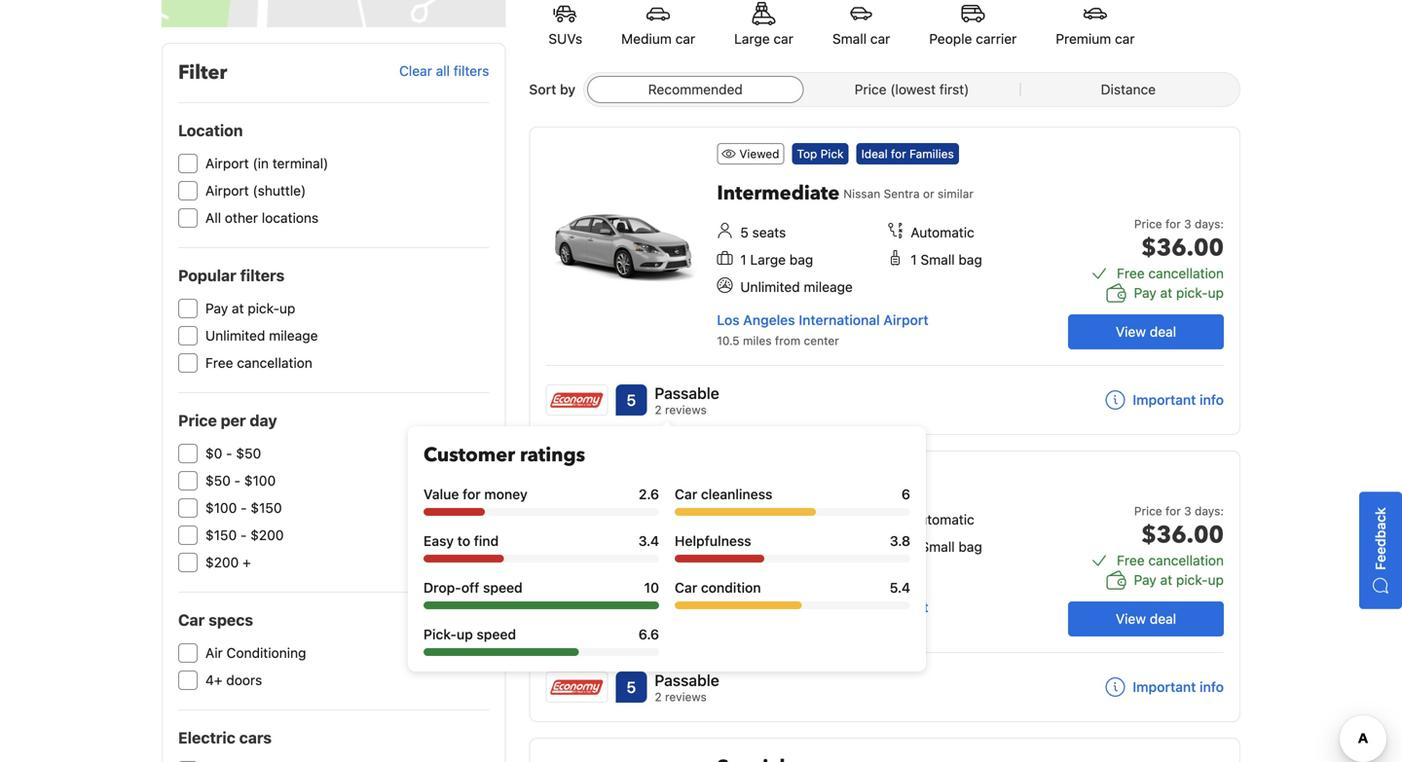 Task type: locate. For each thing, give the bounding box(es) containing it.
1 vertical spatial important
[[1133, 679, 1197, 695]]

1 passable from the top
[[655, 384, 720, 403]]

1 3 from the top
[[1185, 217, 1192, 231]]

2 automatic from the top
[[911, 512, 975, 528]]

filters right popular
[[240, 266, 285, 285]]

1 2 from the top
[[655, 403, 662, 417]]

0 vertical spatial view deal button
[[1069, 315, 1224, 350]]

or right the sentra
[[923, 187, 935, 201]]

at
[[1161, 285, 1173, 301], [232, 301, 244, 317], [1161, 572, 1173, 588]]

1 vertical spatial los
[[717, 600, 740, 616]]

airport (shuttle)
[[206, 183, 306, 199]]

1 large bag down car cleanliness 6 meter
[[741, 539, 814, 555]]

$36.00
[[1142, 232, 1224, 264], [1142, 520, 1224, 552]]

miles
[[743, 334, 772, 348]]

car right the medium
[[676, 31, 696, 47]]

2 vertical spatial free cancellation
[[1117, 553, 1224, 569]]

2 vertical spatial cancellation
[[1149, 553, 1224, 569]]

supplied by rc - economy image up ratings
[[547, 386, 607, 415]]

suvs button
[[529, 0, 602, 60]]

0 vertical spatial price for 3 days: $36.00
[[1135, 217, 1224, 264]]

info
[[1200, 392, 1224, 408], [1200, 679, 1224, 695]]

1 vertical spatial free cancellation
[[206, 355, 313, 371]]

by
[[560, 81, 576, 97]]

2 passable from the top
[[655, 672, 720, 690]]

passable 2 reviews down 6.6
[[655, 672, 720, 704]]

international inside los angeles international airport 10.5 miles from center
[[799, 312, 880, 328]]

1 horizontal spatial $200
[[251, 527, 284, 544]]

0 vertical spatial international
[[799, 312, 880, 328]]

airport
[[206, 155, 249, 171], [206, 183, 249, 199], [884, 312, 929, 328], [884, 600, 929, 616]]

customer rating 5 passable element down 10.5
[[655, 382, 720, 405]]

speed up pick-up speed 6.6 meter
[[477, 627, 516, 643]]

0 horizontal spatial $150
[[206, 527, 237, 544]]

1 up condition
[[741, 539, 747, 555]]

1 horizontal spatial or
[[923, 187, 935, 201]]

1 small bag down the sentra
[[911, 252, 983, 268]]

unlimited mileage down helpfulness 3.8 meter
[[741, 566, 853, 583]]

unlimited
[[741, 279, 800, 295], [206, 328, 265, 344], [741, 566, 800, 583]]

5
[[741, 225, 749, 241], [627, 391, 636, 410], [741, 512, 749, 528], [627, 678, 636, 697]]

1 large bag
[[741, 252, 814, 268], [741, 539, 814, 555]]

2 important info button from the top
[[1106, 678, 1224, 697]]

0 vertical spatial $150
[[251, 500, 282, 516]]

airport inside 'button'
[[884, 600, 929, 616]]

car right premium
[[1115, 31, 1135, 47]]

0 vertical spatial info
[[1200, 392, 1224, 408]]

passable down 6.6
[[655, 672, 720, 690]]

0 vertical spatial passable 2 reviews
[[655, 384, 720, 417]]

cleanliness
[[701, 487, 773, 503]]

4 car from the left
[[1115, 31, 1135, 47]]

0 vertical spatial 3
[[1185, 217, 1192, 231]]

large down intermediate
[[751, 252, 786, 268]]

passable
[[655, 384, 720, 403], [655, 672, 720, 690]]

1 important info button from the top
[[1106, 391, 1224, 410]]

small inside button
[[833, 31, 867, 47]]

similar inside compact ford focus or similar
[[885, 474, 921, 488]]

all
[[206, 210, 221, 226]]

0 vertical spatial important
[[1133, 392, 1197, 408]]

1 vertical spatial $36.00
[[1142, 520, 1224, 552]]

6.6
[[639, 627, 659, 643]]

2 los from the top
[[717, 600, 740, 616]]

days:
[[1195, 217, 1224, 231], [1195, 505, 1224, 518]]

0 vertical spatial $100
[[244, 473, 276, 489]]

1 vertical spatial seats
[[753, 512, 786, 528]]

compact
[[717, 468, 802, 494]]

supplied by rc - economy image for 2nd customer rating 5 passable element from the bottom of the page
[[547, 386, 607, 415]]

los angeles international airport button up center
[[717, 312, 929, 328]]

0 vertical spatial filters
[[454, 63, 489, 79]]

2 vertical spatial car
[[178, 611, 205, 630]]

specs
[[209, 611, 253, 630]]

0 vertical spatial speed
[[483, 580, 523, 596]]

or inside compact ford focus or similar
[[870, 474, 882, 488]]

$100
[[244, 473, 276, 489], [206, 500, 237, 516]]

los for los angeles international airport 10.5 miles from center
[[717, 312, 740, 328]]

0 horizontal spatial or
[[870, 474, 882, 488]]

nissan
[[844, 187, 881, 201]]

angeles up miles
[[743, 312, 796, 328]]

deal
[[1150, 324, 1177, 340], [1150, 611, 1177, 627]]

1 important from the top
[[1133, 392, 1197, 408]]

$100 up the $100 - $150
[[244, 473, 276, 489]]

easy to find 3.4 meter
[[424, 555, 659, 563]]

1 vertical spatial deal
[[1150, 611, 1177, 627]]

large inside button
[[735, 31, 770, 47]]

product card group
[[529, 127, 1248, 435], [529, 451, 1248, 723]]

2 5 seats from the top
[[741, 512, 786, 528]]

0 vertical spatial days:
[[1195, 217, 1224, 231]]

view deal button
[[1069, 315, 1224, 350], [1069, 602, 1224, 637]]

1 reviews from the top
[[665, 403, 707, 417]]

similar right the focus
[[885, 474, 921, 488]]

$150 up $150 - $200
[[251, 500, 282, 516]]

1 vertical spatial small
[[921, 252, 955, 268]]

- for $0
[[226, 446, 232, 462]]

$50 up $50 - $100
[[236, 446, 261, 462]]

1 vertical spatial days:
[[1195, 505, 1224, 518]]

similar
[[938, 187, 974, 201], [885, 474, 921, 488]]

pick-
[[1177, 285, 1208, 301], [248, 301, 280, 317], [1177, 572, 1208, 588]]

1 days: from the top
[[1195, 217, 1224, 231]]

car left specs
[[178, 611, 205, 630]]

$150
[[251, 500, 282, 516], [206, 527, 237, 544]]

0 horizontal spatial $100
[[206, 500, 237, 516]]

important for second important info button from the top
[[1133, 679, 1197, 695]]

reviews
[[665, 403, 707, 417], [665, 691, 707, 704]]

1 vertical spatial product card group
[[529, 451, 1248, 723]]

car cleanliness 6 meter
[[675, 508, 911, 516]]

-
[[226, 446, 232, 462], [234, 473, 241, 489], [241, 500, 247, 516], [241, 527, 247, 544]]

pick- for 1st view deal 'button' from the bottom
[[1177, 572, 1208, 588]]

international
[[799, 312, 880, 328], [799, 600, 880, 616]]

international down helpfulness 3.8 meter
[[799, 600, 880, 616]]

price (lowest first)
[[855, 81, 970, 97]]

10.5
[[717, 334, 740, 348]]

or for intermediate
[[923, 187, 935, 201]]

5.4
[[890, 580, 911, 596]]

or
[[923, 187, 935, 201], [870, 474, 882, 488]]

angeles down condition
[[743, 600, 796, 616]]

customer rating 5 passable element
[[655, 382, 720, 405], [655, 669, 720, 693]]

1 vertical spatial unlimited
[[206, 328, 265, 344]]

los up 10.5
[[717, 312, 740, 328]]

3.4
[[639, 533, 659, 549]]

1 vertical spatial 1 large bag
[[741, 539, 814, 555]]

mileage up los angeles international airport 10.5 miles from center
[[804, 279, 853, 295]]

large up recommended
[[735, 31, 770, 47]]

2 important from the top
[[1133, 679, 1197, 695]]

5 seats down intermediate
[[741, 225, 786, 241]]

1 vertical spatial similar
[[885, 474, 921, 488]]

2 for first customer rating 5 passable element from the bottom of the page
[[655, 691, 662, 704]]

1 vertical spatial car
[[675, 580, 698, 596]]

view
[[1116, 324, 1147, 340], [1116, 611, 1147, 627]]

los
[[717, 312, 740, 328], [717, 600, 740, 616]]

- down $0 - $50
[[234, 473, 241, 489]]

6
[[902, 487, 911, 503]]

0 vertical spatial los
[[717, 312, 740, 328]]

$150 up $200 +
[[206, 527, 237, 544]]

drop-off speed 10 meter
[[424, 602, 659, 610]]

$50
[[236, 446, 261, 462], [206, 473, 231, 489]]

2 deal from the top
[[1150, 611, 1177, 627]]

mileage up los angeles international airport on the bottom of page
[[804, 566, 853, 583]]

0 vertical spatial angeles
[[743, 312, 796, 328]]

2 international from the top
[[799, 600, 880, 616]]

0 vertical spatial small
[[833, 31, 867, 47]]

0 vertical spatial 2
[[655, 403, 662, 417]]

car for large car
[[774, 31, 794, 47]]

mileage down popular filters
[[269, 328, 318, 344]]

1 vertical spatial angeles
[[743, 600, 796, 616]]

1 vertical spatial international
[[799, 600, 880, 616]]

0 vertical spatial $50
[[236, 446, 261, 462]]

seats down intermediate
[[753, 225, 786, 241]]

0 horizontal spatial filters
[[240, 266, 285, 285]]

1 info from the top
[[1200, 392, 1224, 408]]

0 vertical spatial seats
[[753, 225, 786, 241]]

2 car from the left
[[774, 31, 794, 47]]

passable 2 reviews down 10.5
[[655, 384, 720, 417]]

1 vertical spatial or
[[870, 474, 882, 488]]

clear all filters
[[399, 63, 489, 79]]

2 days: from the top
[[1195, 505, 1224, 518]]

bag
[[790, 252, 814, 268], [959, 252, 983, 268], [790, 539, 814, 555], [959, 539, 983, 555]]

customer rating 5 passable element down 6.6
[[655, 669, 720, 693]]

angeles inside 'button'
[[743, 600, 796, 616]]

unlimited mileage up los angeles international airport 10.5 miles from center
[[741, 279, 853, 295]]

2 up 2.6
[[655, 403, 662, 417]]

1 view from the top
[[1116, 324, 1147, 340]]

customer ratings
[[424, 442, 585, 469]]

0 horizontal spatial $200
[[206, 555, 239, 571]]

0 vertical spatial automatic
[[911, 225, 975, 241]]

filters
[[454, 63, 489, 79], [240, 266, 285, 285]]

1 vertical spatial reviews
[[665, 691, 707, 704]]

1 vertical spatial view
[[1116, 611, 1147, 627]]

2 vertical spatial free
[[1117, 553, 1145, 569]]

los down condition
[[717, 600, 740, 616]]

ratings
[[520, 442, 585, 469]]

1 los from the top
[[717, 312, 740, 328]]

los inside los angeles international airport 10.5 miles from center
[[717, 312, 740, 328]]

1 horizontal spatial $100
[[244, 473, 276, 489]]

1 vertical spatial supplied by rc - economy image
[[547, 673, 607, 702]]

unlimited up miles
[[741, 279, 800, 295]]

0 vertical spatial customer rating 5 passable element
[[655, 382, 720, 405]]

unlimited mileage down popular filters
[[206, 328, 318, 344]]

- right $0
[[226, 446, 232, 462]]

los inside 'button'
[[717, 600, 740, 616]]

electric cars
[[178, 729, 272, 748]]

2 vertical spatial mileage
[[804, 566, 853, 583]]

or inside intermediate nissan sentra or similar
[[923, 187, 935, 201]]

+
[[243, 555, 251, 571]]

1 vertical spatial filters
[[240, 266, 285, 285]]

3 car from the left
[[871, 31, 891, 47]]

2.6
[[639, 487, 659, 503]]

0 vertical spatial passable
[[655, 384, 720, 403]]

1 vertical spatial view deal
[[1116, 611, 1177, 627]]

0 horizontal spatial $50
[[206, 473, 231, 489]]

1 small bag right 3.8
[[911, 539, 983, 555]]

0 vertical spatial or
[[923, 187, 935, 201]]

1 vertical spatial info
[[1200, 679, 1224, 695]]

2 product card group from the top
[[529, 451, 1248, 723]]

filters inside button
[[454, 63, 489, 79]]

car right 2.6
[[675, 487, 698, 503]]

seats
[[753, 225, 786, 241], [753, 512, 786, 528]]

5 seats
[[741, 225, 786, 241], [741, 512, 786, 528]]

2 down 6.6
[[655, 691, 662, 704]]

$200 left the '+'
[[206, 555, 239, 571]]

0 vertical spatial important info button
[[1106, 391, 1224, 410]]

clear all filters button
[[399, 63, 489, 79]]

1 1 large bag from the top
[[741, 252, 814, 268]]

car for small car
[[871, 31, 891, 47]]

1 vertical spatial view deal button
[[1069, 602, 1224, 637]]

filters right all
[[454, 63, 489, 79]]

1 important info from the top
[[1133, 392, 1224, 408]]

1 $36.00 from the top
[[1142, 232, 1224, 264]]

or for compact
[[870, 474, 882, 488]]

1 vertical spatial passable 2 reviews
[[655, 672, 720, 704]]

0 vertical spatial supplied by rc - economy image
[[547, 386, 607, 415]]

supplied by rc - economy image down pick-up speed 6.6 meter
[[547, 673, 607, 702]]

$200
[[251, 527, 284, 544], [206, 555, 239, 571]]

$50 down $0
[[206, 473, 231, 489]]

1 international from the top
[[799, 312, 880, 328]]

info for first important info button from the top of the page
[[1200, 392, 1224, 408]]

supplied by rc - economy image
[[547, 386, 607, 415], [547, 673, 607, 702]]

unlimited down helpfulness 3.8 meter
[[741, 566, 800, 583]]

$100 down $50 - $100
[[206, 500, 237, 516]]

price for 3 days: $36.00
[[1135, 217, 1224, 264], [1135, 505, 1224, 552]]

or right the focus
[[870, 474, 882, 488]]

2 supplied by rc - economy image from the top
[[547, 673, 607, 702]]

speed right off
[[483, 580, 523, 596]]

0 horizontal spatial similar
[[885, 474, 921, 488]]

1 large bag down intermediate
[[741, 252, 814, 268]]

2 $36.00 from the top
[[1142, 520, 1224, 552]]

0 vertical spatial reviews
[[665, 403, 707, 417]]

large down car cleanliness 6 meter
[[751, 539, 786, 555]]

2 angeles from the top
[[743, 600, 796, 616]]

1 vertical spatial $200
[[206, 555, 239, 571]]

1 horizontal spatial filters
[[454, 63, 489, 79]]

1 vertical spatial 5 seats
[[741, 512, 786, 528]]

ideal for families
[[862, 147, 954, 161]]

0 vertical spatial 1 large bag
[[741, 252, 814, 268]]

1 product card group from the top
[[529, 127, 1248, 435]]

important info for second important info button from the top
[[1133, 679, 1224, 695]]

- down the $100 - $150
[[241, 527, 247, 544]]

1 vertical spatial $150
[[206, 527, 237, 544]]

car for car specs
[[178, 611, 205, 630]]

los angeles international airport button down helpfulness 3.8 meter
[[717, 600, 929, 616]]

car left 'small car'
[[774, 31, 794, 47]]

car right 10
[[675, 580, 698, 596]]

5 seats down cleanliness at the bottom
[[741, 512, 786, 528]]

popular
[[178, 266, 236, 285]]

international inside 'button'
[[799, 600, 880, 616]]

ford
[[806, 474, 831, 488]]

0 vertical spatial important info
[[1133, 392, 1224, 408]]

1 supplied by rc - economy image from the top
[[547, 386, 607, 415]]

speed
[[483, 580, 523, 596], [477, 627, 516, 643]]

helpfulness 3.8 meter
[[675, 555, 911, 563]]

1 horizontal spatial similar
[[938, 187, 974, 201]]

to
[[458, 533, 471, 549]]

2
[[655, 403, 662, 417], [655, 691, 662, 704]]

$200 up the '+'
[[251, 527, 284, 544]]

1 vertical spatial passable
[[655, 672, 720, 690]]

large car button
[[715, 0, 813, 60]]

0 vertical spatial car
[[675, 487, 698, 503]]

1 vertical spatial important info
[[1133, 679, 1224, 695]]

los angeles international airport button
[[717, 312, 929, 328], [717, 600, 929, 616]]

0 vertical spatial los angeles international airport button
[[717, 312, 929, 328]]

speed for pick-up speed
[[477, 627, 516, 643]]

passable for 2nd customer rating 5 passable element from the bottom of the page
[[655, 384, 720, 403]]

0 vertical spatial large
[[735, 31, 770, 47]]

2 reviews from the top
[[665, 691, 707, 704]]

1 vertical spatial customer rating 5 passable element
[[655, 669, 720, 693]]

2 vertical spatial unlimited mileage
[[741, 566, 853, 583]]

car up price (lowest first)
[[871, 31, 891, 47]]

0 vertical spatial cancellation
[[1149, 265, 1224, 282]]

unlimited mileage
[[741, 279, 853, 295], [206, 328, 318, 344], [741, 566, 853, 583]]

1 down intermediate
[[741, 252, 747, 268]]

off
[[462, 580, 480, 596]]

unlimited down popular filters
[[206, 328, 265, 344]]

international up center
[[799, 312, 880, 328]]

important
[[1133, 392, 1197, 408], [1133, 679, 1197, 695]]

similar down families
[[938, 187, 974, 201]]

1 vertical spatial los angeles international airport button
[[717, 600, 929, 616]]

similar inside intermediate nissan sentra or similar
[[938, 187, 974, 201]]

$100 - $150
[[206, 500, 282, 516]]

customer
[[424, 442, 515, 469]]

2 important info from the top
[[1133, 679, 1224, 695]]

2 view deal from the top
[[1116, 611, 1177, 627]]

1 horizontal spatial $50
[[236, 446, 261, 462]]

1 car from the left
[[676, 31, 696, 47]]

price per day
[[178, 412, 277, 430]]

1 vertical spatial 1 small bag
[[911, 539, 983, 555]]

angeles inside los angeles international airport 10.5 miles from center
[[743, 312, 796, 328]]

0 vertical spatial view
[[1116, 324, 1147, 340]]

- up $150 - $200
[[241, 500, 247, 516]]

1 vertical spatial 2
[[655, 691, 662, 704]]

2 info from the top
[[1200, 679, 1224, 695]]

0 vertical spatial $36.00
[[1142, 232, 1224, 264]]

electric
[[178, 729, 236, 748]]

3
[[1185, 217, 1192, 231], [1185, 505, 1192, 518]]

seats down compact
[[753, 512, 786, 528]]

2 2 from the top
[[655, 691, 662, 704]]

all other locations
[[206, 210, 319, 226]]

passable down 10.5
[[655, 384, 720, 403]]

1 angeles from the top
[[743, 312, 796, 328]]



Task type: vqa. For each thing, say whether or not it's contained in the screenshot.


Task type: describe. For each thing, give the bounding box(es) containing it.
sort by
[[529, 81, 576, 97]]

premium car button
[[1037, 0, 1155, 60]]

pick
[[821, 147, 844, 161]]

1 vertical spatial free
[[206, 355, 233, 371]]

- for $50
[[234, 473, 241, 489]]

speed for drop-off speed
[[483, 580, 523, 596]]

families
[[910, 147, 954, 161]]

4+
[[206, 673, 223, 689]]

sort by element
[[584, 72, 1241, 107]]

top
[[797, 147, 818, 161]]

1 1 small bag from the top
[[911, 252, 983, 268]]

1 vertical spatial $100
[[206, 500, 237, 516]]

2 los angeles international airport button from the top
[[717, 600, 929, 616]]

value for money 2.6 meter
[[424, 508, 659, 516]]

people
[[930, 31, 973, 47]]

pick-up speed 6.6 meter
[[424, 649, 659, 657]]

car for premium car
[[1115, 31, 1135, 47]]

locations
[[262, 210, 319, 226]]

$0
[[206, 446, 222, 462]]

suvs
[[549, 31, 583, 47]]

1 vertical spatial mileage
[[269, 328, 318, 344]]

2 1 small bag from the top
[[911, 539, 983, 555]]

2 1 large bag from the top
[[741, 539, 814, 555]]

car for medium car
[[676, 31, 696, 47]]

0 vertical spatial free
[[1117, 265, 1145, 282]]

$150 - $200
[[206, 527, 284, 544]]

per
[[221, 412, 246, 430]]

small car button
[[813, 0, 910, 60]]

air
[[206, 645, 223, 661]]

pick- for 1st view deal 'button'
[[1177, 285, 1208, 301]]

small car
[[833, 31, 891, 47]]

$50 - $100
[[206, 473, 276, 489]]

sentra
[[884, 187, 920, 201]]

car condition
[[675, 580, 761, 596]]

medium
[[622, 31, 672, 47]]

viewed
[[740, 147, 780, 161]]

car for car cleanliness
[[675, 487, 698, 503]]

international for los angeles international airport 10.5 miles from center
[[799, 312, 880, 328]]

2 passable 2 reviews from the top
[[655, 672, 720, 704]]

other
[[225, 210, 258, 226]]

1 automatic from the top
[[911, 225, 975, 241]]

easy to find
[[424, 533, 499, 549]]

2 for 2nd customer rating 5 passable element from the bottom of the page
[[655, 403, 662, 417]]

doors
[[226, 673, 262, 689]]

2 3 from the top
[[1185, 505, 1192, 518]]

1 vertical spatial unlimited mileage
[[206, 328, 318, 344]]

$0 - $50
[[206, 446, 261, 462]]

$200 +
[[206, 555, 251, 571]]

angeles for los angeles international airport
[[743, 600, 796, 616]]

2 view deal button from the top
[[1069, 602, 1224, 637]]

recommended
[[648, 81, 743, 97]]

important for first important info button from the top of the page
[[1133, 392, 1197, 408]]

los angeles international airport 10.5 miles from center
[[717, 312, 929, 348]]

1 seats from the top
[[753, 225, 786, 241]]

info for second important info button from the top
[[1200, 679, 1224, 695]]

4+ doors
[[206, 673, 262, 689]]

value
[[424, 487, 459, 503]]

car for car condition
[[675, 580, 698, 596]]

10
[[644, 580, 659, 596]]

1 vertical spatial large
[[751, 252, 786, 268]]

2 seats from the top
[[753, 512, 786, 528]]

1 price for 3 days: $36.00 from the top
[[1135, 217, 1224, 264]]

airport (in terminal)
[[206, 155, 329, 171]]

0 vertical spatial free cancellation
[[1117, 265, 1224, 282]]

los angeles international airport
[[717, 600, 929, 616]]

conditioning
[[227, 645, 306, 661]]

easy
[[424, 533, 454, 549]]

1 customer rating 5 passable element from the top
[[655, 382, 720, 405]]

0 vertical spatial $200
[[251, 527, 284, 544]]

0 vertical spatial unlimited mileage
[[741, 279, 853, 295]]

find
[[474, 533, 499, 549]]

car specs
[[178, 611, 253, 630]]

money
[[484, 487, 528, 503]]

center
[[804, 334, 840, 348]]

2 customer rating 5 passable element from the top
[[655, 669, 720, 693]]

angeles for los angeles international airport 10.5 miles from center
[[743, 312, 796, 328]]

medium car
[[622, 31, 696, 47]]

condition
[[701, 580, 761, 596]]

compact ford focus or similar
[[717, 468, 921, 494]]

2 view from the top
[[1116, 611, 1147, 627]]

pick-up speed
[[424, 627, 516, 643]]

pick-
[[424, 627, 457, 643]]

1 deal from the top
[[1150, 324, 1177, 340]]

all
[[436, 63, 450, 79]]

2 vertical spatial unlimited
[[741, 566, 800, 583]]

(in
[[253, 155, 269, 171]]

similar for compact
[[885, 474, 921, 488]]

1 los angeles international airport button from the top
[[717, 312, 929, 328]]

from
[[775, 334, 801, 348]]

(shuttle)
[[253, 183, 306, 199]]

3.8
[[890, 533, 911, 549]]

0 vertical spatial mileage
[[804, 279, 853, 295]]

1 view deal button from the top
[[1069, 315, 1224, 350]]

passable for first customer rating 5 passable element from the bottom of the page
[[655, 672, 720, 690]]

first)
[[940, 81, 970, 97]]

reviews for first customer rating 5 passable element from the bottom of the page
[[665, 691, 707, 704]]

supplied by rc - economy image for first customer rating 5 passable element from the bottom of the page
[[547, 673, 607, 702]]

1 down the sentra
[[911, 252, 917, 268]]

1 right 3.8
[[911, 539, 917, 555]]

2 price for 3 days: $36.00 from the top
[[1135, 505, 1224, 552]]

large car
[[735, 31, 794, 47]]

1 5 seats from the top
[[741, 225, 786, 241]]

cars
[[239, 729, 272, 748]]

filter
[[178, 59, 227, 86]]

drop-off speed
[[424, 580, 523, 596]]

feedback button
[[1360, 492, 1403, 609]]

car condition 5.4 meter
[[675, 602, 911, 610]]

premium car
[[1056, 31, 1135, 47]]

1 vertical spatial cancellation
[[237, 355, 313, 371]]

location
[[178, 121, 243, 140]]

price inside sort by element
[[855, 81, 887, 97]]

(lowest
[[891, 81, 936, 97]]

2 vertical spatial large
[[751, 539, 786, 555]]

1 view deal from the top
[[1116, 324, 1177, 340]]

0 vertical spatial unlimited
[[741, 279, 800, 295]]

focus
[[834, 474, 867, 488]]

people carrier button
[[910, 0, 1037, 60]]

top pick
[[797, 147, 844, 161]]

medium car button
[[602, 0, 715, 60]]

intermediate nissan sentra or similar
[[717, 180, 974, 207]]

ideal
[[862, 147, 888, 161]]

feedback
[[1373, 507, 1389, 570]]

similar for intermediate
[[938, 187, 974, 201]]

terminal)
[[273, 155, 329, 171]]

- for $150
[[241, 527, 247, 544]]

international for los angeles international airport
[[799, 600, 880, 616]]

day
[[250, 412, 277, 430]]

los for los angeles international airport
[[717, 600, 740, 616]]

intermediate
[[717, 180, 840, 207]]

people carrier
[[930, 31, 1017, 47]]

airport inside los angeles international airport 10.5 miles from center
[[884, 312, 929, 328]]

carrier
[[976, 31, 1017, 47]]

distance
[[1101, 81, 1156, 97]]

important info for first important info button from the top of the page
[[1133, 392, 1224, 408]]

reviews for 2nd customer rating 5 passable element from the bottom of the page
[[665, 403, 707, 417]]

value for money
[[424, 487, 528, 503]]

2 vertical spatial small
[[921, 539, 955, 555]]

1 horizontal spatial $150
[[251, 500, 282, 516]]

1 vertical spatial $50
[[206, 473, 231, 489]]

- for $100
[[241, 500, 247, 516]]

air conditioning
[[206, 645, 306, 661]]

sort
[[529, 81, 557, 97]]

car cleanliness
[[675, 487, 773, 503]]

1 passable 2 reviews from the top
[[655, 384, 720, 417]]

helpfulness
[[675, 533, 752, 549]]

premium
[[1056, 31, 1112, 47]]



